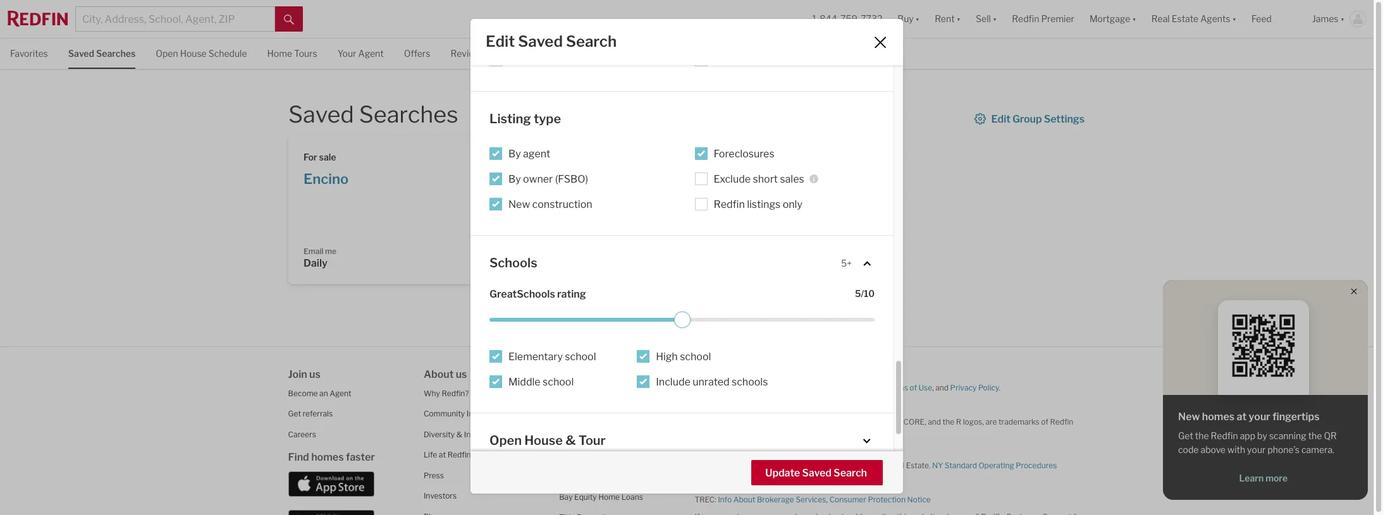Task type: describe. For each thing, give the bounding box(es) containing it.
listing
[[490, 111, 531, 126]]

owner
[[523, 174, 553, 186]]

0 vertical spatial saved searches
[[68, 48, 136, 59]]

exclude for exclude short sales
[[714, 174, 751, 186]]

price
[[714, 54, 739, 66]]

redfin and all redfin variants, title forward, walk score, and the r logos, are trademarks of redfin corporation, registered or pending in the uspto.
[[695, 417, 1074, 436]]

notification
[[601, 48, 649, 59]]

variants,
[[779, 417, 809, 427]]

life at redfin button
[[424, 451, 471, 460]]

registered
[[741, 427, 778, 436]]

notice
[[908, 495, 931, 505]]

brokerage
[[757, 495, 794, 505]]

walk
[[875, 417, 897, 427]]

learn more link
[[1179, 473, 1349, 485]]

trec:
[[695, 495, 717, 505]]

help
[[559, 409, 576, 419]]

exclude land leases
[[509, 54, 600, 66]]

0 vertical spatial ,
[[933, 383, 934, 393]]

community impact
[[424, 409, 492, 419]]

york
[[837, 461, 853, 470]]

0 vertical spatial about
[[424, 369, 454, 381]]

middle school
[[509, 376, 574, 388]]

life at redfin
[[424, 451, 471, 460]]

us for join us
[[309, 369, 321, 381]]

feed button
[[1245, 0, 1305, 38]]

get the redfin app by scanning the qr code above with your phone's camera.
[[1179, 431, 1338, 456]]

none range field inside edit saved search dialog
[[490, 312, 875, 328]]

get for get the redfin app by scanning the qr code above with your phone's camera.
[[1179, 431, 1194, 442]]

redfin premier
[[1013, 14, 1075, 24]]

agent
[[523, 148, 551, 160]]

& inside open house & tour link
[[566, 433, 576, 448]]

open house & tour
[[490, 433, 606, 448]]

terms of use link
[[886, 383, 933, 393]]

1 vertical spatial in
[[811, 461, 817, 470]]

1 horizontal spatial real
[[889, 461, 905, 470]]

settings inside notification settings link
[[651, 48, 686, 59]]

logos,
[[964, 417, 984, 427]]

1 vertical spatial real
[[740, 478, 756, 488]]

bay equity home loans button
[[559, 493, 643, 502]]

update saved search button
[[752, 461, 883, 486]]

0 horizontal spatial &
[[457, 430, 463, 439]]

careers
[[288, 430, 316, 439]]

and right use
[[936, 383, 949, 393]]

us for find us
[[583, 369, 594, 381]]

learn more
[[1240, 473, 1288, 484]]

owner dashboard
[[506, 48, 580, 59]]

code
[[1179, 445, 1199, 456]]

only
[[783, 199, 803, 211]]

ny
[[933, 461, 944, 470]]

house for &
[[525, 433, 563, 448]]

short
[[753, 174, 778, 186]]

in inside redfin and all redfin variants, title forward, walk score, and the r logos, are trademarks of redfin corporation, registered or pending in the uspto.
[[819, 427, 825, 436]]

redfin inside get the redfin app by scanning the qr code above with your phone's camera.
[[1211, 431, 1239, 442]]

title
[[810, 417, 832, 427]]

City, Address, School, Agent, ZIP search field
[[75, 6, 275, 32]]

update
[[766, 468, 800, 480]]

2 vertical spatial by
[[778, 383, 788, 393]]

use
[[919, 383, 933, 393]]

by for by agent
[[509, 148, 521, 160]]

investors
[[424, 492, 457, 501]]

the left r
[[943, 417, 955, 427]]

tours
[[294, 48, 317, 59]]

price reduced
[[714, 54, 780, 66]]

licenses
[[782, 478, 814, 488]]

phone's
[[1268, 445, 1300, 456]]

updated january 2023: by searching, you agree to the terms of use , and privacy policy .
[[695, 383, 1001, 393]]

elementary
[[509, 351, 563, 363]]

qr
[[1325, 431, 1338, 442]]

1 horizontal spatial to
[[864, 383, 871, 393]]

edit group settings
[[992, 113, 1085, 125]]

schools
[[490, 256, 538, 271]]

operating
[[979, 461, 1015, 470]]

results
[[833, 468, 866, 480]]

redfin left is
[[695, 461, 718, 470]]

careers button
[[288, 430, 316, 439]]

saved searches link
[[68, 39, 136, 67]]

redfin inside redfin and all redfin variants, title forward, walk score, and the r logos, are trademarks of redfin corporation, registered or pending in the uspto.
[[1051, 417, 1074, 427]]

5
[[855, 288, 861, 299]]

land
[[548, 54, 568, 66]]

homes for new
[[1203, 411, 1235, 423]]

the left uspto.
[[827, 427, 838, 436]]

7732
[[861, 14, 883, 24]]

encino
[[304, 171, 349, 187]]

group
[[1013, 113, 1042, 125]]

reviews link
[[451, 39, 486, 67]]

open house schedule
[[156, 48, 247, 59]]

tour
[[579, 433, 606, 448]]

listing type
[[490, 111, 561, 126]]

favorites
[[10, 48, 48, 59]]

and left all
[[725, 417, 738, 427]]

open for open house & tour
[[490, 433, 522, 448]]

1 vertical spatial to
[[758, 461, 766, 470]]

licensed
[[727, 461, 757, 470]]

investors button
[[424, 492, 457, 501]]

no results
[[818, 468, 866, 480]]

center
[[577, 409, 602, 419]]

for
[[304, 152, 317, 162]]

0 horizontal spatial ,
[[827, 495, 828, 505]]

reduced
[[741, 54, 780, 66]]

help center
[[559, 409, 602, 419]]

#01521930
[[748, 444, 789, 453]]

1 vertical spatial at
[[439, 451, 446, 460]]

r
[[957, 417, 962, 427]]

1-
[[813, 14, 820, 24]]

do
[[767, 461, 777, 470]]

more
[[1266, 473, 1288, 484]]

daily
[[304, 258, 328, 270]]

edit saved search element
[[486, 32, 857, 51]]

find for find us
[[559, 369, 580, 381]]

search for update saved search
[[834, 468, 868, 480]]

terms
[[886, 383, 909, 393]]

edit for edit saved search
[[486, 32, 515, 51]]

privacy
[[951, 383, 977, 393]]

by for by owner (fsbo)
[[509, 174, 521, 186]]

new for new homes at your fingertips
[[1179, 411, 1201, 423]]

redfin inside button
[[1013, 14, 1040, 24]]

agent inside your agent link
[[358, 48, 384, 59]]

saved inside button
[[802, 468, 832, 480]]

elementary school
[[509, 351, 596, 363]]

foreclosures
[[714, 148, 775, 160]]

your agent
[[338, 48, 384, 59]]

scanning
[[1270, 431, 1307, 442]]

redfin facebook image
[[559, 429, 570, 439]]

schools
[[732, 376, 768, 388]]

redfin twitter image
[[576, 429, 586, 439]]

join
[[288, 369, 307, 381]]

the left 'terms'
[[873, 383, 885, 393]]



Task type: locate. For each thing, give the bounding box(es) containing it.
settings right notification on the top left of page
[[651, 48, 686, 59]]

0 vertical spatial find
[[559, 369, 580, 381]]

2023:
[[756, 383, 777, 393]]

us up "redfin?"
[[456, 369, 467, 381]]

find
[[559, 369, 580, 381], [288, 452, 309, 464]]

1 horizontal spatial edit
[[992, 113, 1011, 125]]

email me daily
[[304, 246, 337, 270]]

school for high school
[[680, 351, 711, 363]]

0 vertical spatial at
[[1237, 411, 1247, 423]]

edit right reviews link in the left top of the page
[[486, 32, 515, 51]]

in right 'pending'
[[819, 427, 825, 436]]

of inside redfin and all redfin variants, title forward, walk score, and the r logos, are trademarks of redfin corporation, registered or pending in the uspto.
[[1042, 417, 1049, 427]]

consumer
[[830, 495, 867, 505]]

new construction
[[509, 199, 593, 211]]

1 horizontal spatial saved searches
[[289, 101, 458, 128]]

1 vertical spatial agent
[[330, 389, 352, 398]]

diversity
[[424, 430, 455, 439]]

1 horizontal spatial agent
[[358, 48, 384, 59]]

your down the by
[[1248, 445, 1266, 456]]

at
[[1237, 411, 1247, 423], [439, 451, 446, 460]]

0 horizontal spatial redfin
[[695, 417, 723, 427]]

0 vertical spatial settings
[[651, 48, 686, 59]]

2 horizontal spatial us
[[583, 369, 594, 381]]

1 horizontal spatial us
[[456, 369, 467, 381]]

subsidiaries
[[559, 452, 619, 464]]

diversity & inclusion
[[424, 430, 496, 439]]

0 horizontal spatial open
[[156, 48, 178, 59]]

trademarks
[[999, 417, 1040, 427]]

us for about us
[[456, 369, 467, 381]]

exclude left land
[[509, 54, 546, 66]]

edit for edit group settings
[[992, 113, 1011, 125]]

exclude
[[509, 54, 546, 66], [714, 174, 751, 186]]

new inside edit saved search dialog
[[509, 199, 530, 211]]

1 horizontal spatial open
[[490, 433, 522, 448]]

protection
[[868, 495, 906, 505]]

of right trademarks
[[1042, 417, 1049, 427]]

why redfin?
[[424, 389, 469, 398]]

standard
[[945, 461, 978, 470]]

1 vertical spatial exclude
[[714, 174, 751, 186]]

open house & tour link
[[490, 433, 875, 450]]

premier
[[1042, 14, 1075, 24]]

in left no
[[811, 461, 817, 470]]

0 vertical spatial edit
[[486, 32, 515, 51]]

open inside edit saved search dialog
[[490, 433, 522, 448]]

at right life
[[439, 451, 446, 460]]

by left owner
[[509, 174, 521, 186]]

1 horizontal spatial settings
[[1045, 113, 1085, 125]]

about up why
[[424, 369, 454, 381]]

1 horizontal spatial about
[[734, 495, 756, 505]]

notification settings
[[601, 48, 686, 59]]

0 horizontal spatial settings
[[651, 48, 686, 59]]

0 vertical spatial of
[[910, 383, 917, 393]]

open house schedule link
[[156, 39, 247, 67]]

submit search image
[[284, 14, 294, 25]]

or
[[779, 427, 787, 436]]

construction
[[533, 199, 593, 211]]

0 vertical spatial your
[[1249, 411, 1271, 423]]

1 vertical spatial about
[[734, 495, 756, 505]]

0 horizontal spatial home
[[267, 48, 292, 59]]

homes for find
[[311, 452, 344, 464]]

to left do
[[758, 461, 766, 470]]

in
[[819, 427, 825, 436], [811, 461, 817, 470]]

the up above
[[1196, 431, 1210, 442]]

impact
[[467, 409, 492, 419]]

home left tours
[[267, 48, 292, 59]]

1 vertical spatial edit
[[992, 113, 1011, 125]]

1 vertical spatial new
[[1179, 411, 1201, 423]]

update saved search
[[766, 468, 868, 480]]

edit saved search dialog
[[471, 0, 904, 494]]

0 horizontal spatial house
[[180, 48, 207, 59]]

find down careers
[[288, 452, 309, 464]]

home tours
[[267, 48, 317, 59]]

school up contact
[[543, 376, 574, 388]]

0 horizontal spatial search
[[566, 32, 617, 51]]

by left agent
[[509, 148, 521, 160]]

2 vertical spatial new
[[819, 461, 835, 470]]

bay
[[559, 493, 573, 502]]

your
[[338, 48, 357, 59]]

exclude down foreclosures
[[714, 174, 751, 186]]

new for new construction
[[509, 199, 530, 211]]

0 horizontal spatial us
[[309, 369, 321, 381]]

school up the find us
[[565, 351, 596, 363]]

by right 2023:
[[778, 383, 788, 393]]

1 horizontal spatial ,
[[933, 383, 934, 393]]

1 horizontal spatial home
[[599, 493, 620, 502]]

0 vertical spatial home
[[267, 48, 292, 59]]

redfin right trademarks
[[1051, 417, 1074, 427]]

bay equity home loans
[[559, 493, 643, 502]]

1 vertical spatial settings
[[1045, 113, 1085, 125]]

0 vertical spatial real
[[889, 461, 905, 470]]

find for find homes faster
[[288, 452, 309, 464]]

saved
[[518, 32, 563, 51], [68, 48, 94, 59], [289, 101, 354, 128], [802, 468, 832, 480]]

0 horizontal spatial searches
[[96, 48, 136, 59]]

0 vertical spatial in
[[819, 427, 825, 436]]

1-844-759-7732 link
[[813, 14, 883, 24]]

house left schedule
[[180, 48, 207, 59]]

redfin?
[[442, 389, 469, 398]]

get
[[288, 409, 301, 419], [1179, 431, 1194, 442]]

redfin is licensed to do business in new york as redfin real estate. ny standard operating procedures
[[695, 461, 1058, 470]]

0 horizontal spatial saved searches
[[68, 48, 136, 59]]

& left "tour"
[[566, 433, 576, 448]]

and right 'score,'
[[928, 417, 942, 427]]

at up app
[[1237, 411, 1247, 423]]

0 vertical spatial exclude
[[509, 54, 546, 66]]

search
[[566, 32, 617, 51], [834, 468, 868, 480]]

1 vertical spatial by
[[509, 174, 521, 186]]

2 us from the left
[[456, 369, 467, 381]]

open down impact
[[490, 433, 522, 448]]

about right info
[[734, 495, 756, 505]]

1 vertical spatial homes
[[311, 452, 344, 464]]

your up the by
[[1249, 411, 1271, 423]]

0 vertical spatial by
[[509, 148, 521, 160]]

open down city, address, school, agent, zip search field
[[156, 48, 178, 59]]

are
[[986, 417, 997, 427]]

0 vertical spatial homes
[[1203, 411, 1235, 423]]

download the redfin app from the google play store image
[[288, 510, 374, 516]]

of left use
[[910, 383, 917, 393]]

middle
[[509, 376, 541, 388]]

redfin right "as"
[[864, 461, 888, 470]]

1 redfin from the left
[[695, 417, 723, 427]]

info
[[718, 495, 732, 505]]

for sale
[[304, 152, 336, 162]]

1 horizontal spatial find
[[559, 369, 580, 381]]

1 horizontal spatial searches
[[359, 101, 458, 128]]

1 horizontal spatial at
[[1237, 411, 1247, 423]]

school for elementary school
[[565, 351, 596, 363]]

search for edit saved search
[[566, 32, 617, 51]]

home inside 'link'
[[267, 48, 292, 59]]

estate.
[[907, 461, 931, 470]]

1 vertical spatial of
[[1042, 417, 1049, 427]]

january
[[727, 383, 754, 393]]

by
[[509, 148, 521, 160], [509, 174, 521, 186], [778, 383, 788, 393]]

1 vertical spatial saved searches
[[289, 101, 458, 128]]

services
[[796, 495, 827, 505]]

high
[[656, 351, 678, 363]]

1 us from the left
[[309, 369, 321, 381]]

redfin up the california
[[695, 417, 723, 427]]

0 vertical spatial new
[[509, 199, 530, 211]]

, left privacy
[[933, 383, 934, 393]]

rating
[[558, 288, 586, 300]]

1 vertical spatial house
[[525, 433, 563, 448]]

0 horizontal spatial homes
[[311, 452, 344, 464]]

None range field
[[490, 312, 875, 328]]

by owner (fsbo)
[[509, 174, 589, 186]]

to right agree
[[864, 383, 871, 393]]

by
[[1258, 431, 1268, 442]]

0 horizontal spatial of
[[910, 383, 917, 393]]

redfin down diversity & inclusion
[[448, 451, 471, 460]]

about
[[424, 369, 454, 381], [734, 495, 756, 505]]

inclusion
[[464, 430, 496, 439]]

loans
[[622, 493, 643, 502]]

exclude for exclude land leases
[[509, 54, 546, 66]]

1 vertical spatial home
[[599, 493, 620, 502]]

redfin pinterest image
[[592, 429, 603, 439]]

find up contact
[[559, 369, 580, 381]]

0 horizontal spatial agent
[[330, 389, 352, 398]]

1 horizontal spatial homes
[[1203, 411, 1235, 423]]

house inside edit saved search dialog
[[525, 433, 563, 448]]

home left loans
[[599, 493, 620, 502]]

high school
[[656, 351, 711, 363]]

your inside get the redfin app by scanning the qr code above with your phone's camera.
[[1248, 445, 1266, 456]]

press
[[424, 471, 444, 481]]

house inside 'link'
[[180, 48, 207, 59]]

the up camera.
[[1309, 431, 1323, 442]]

0 horizontal spatial in
[[811, 461, 817, 470]]

0 vertical spatial open
[[156, 48, 178, 59]]

leases
[[570, 54, 600, 66]]

email
[[304, 246, 324, 256]]

3 us from the left
[[583, 369, 594, 381]]

edit left "group"
[[992, 113, 1011, 125]]

0 horizontal spatial find
[[288, 452, 309, 464]]

trec: info about brokerage services , consumer protection notice
[[695, 495, 931, 505]]

1 horizontal spatial of
[[1042, 417, 1049, 427]]

1 vertical spatial open
[[490, 433, 522, 448]]

why redfin? button
[[424, 389, 469, 398]]

1 vertical spatial searches
[[359, 101, 458, 128]]

2 horizontal spatial new
[[1179, 411, 1201, 423]]

real down the licensed
[[740, 478, 756, 488]]

community impact button
[[424, 409, 492, 419]]

1 vertical spatial find
[[288, 452, 309, 464]]

0 horizontal spatial get
[[288, 409, 301, 419]]

homes up above
[[1203, 411, 1235, 423]]

us up us
[[583, 369, 594, 381]]

ny standard operating procedures link
[[933, 461, 1058, 470]]

0 vertical spatial get
[[288, 409, 301, 419]]

0 horizontal spatial at
[[439, 451, 446, 460]]

5+
[[842, 258, 852, 269]]

0 horizontal spatial about
[[424, 369, 454, 381]]

1 horizontal spatial get
[[1179, 431, 1194, 442]]

agent right an
[[330, 389, 352, 398]]

redfin left premier
[[1013, 14, 1040, 24]]

redfin listings only
[[714, 199, 803, 211]]

searches
[[96, 48, 136, 59], [359, 101, 458, 128]]

1 horizontal spatial &
[[566, 433, 576, 448]]

redfin up above
[[1211, 431, 1239, 442]]

1 horizontal spatial redfin
[[749, 417, 777, 427]]

real left estate.
[[889, 461, 905, 470]]

& right diversity
[[457, 430, 463, 439]]

settings right "group"
[[1045, 113, 1085, 125]]

0 vertical spatial agent
[[358, 48, 384, 59]]

0 vertical spatial to
[[864, 383, 871, 393]]

new
[[509, 199, 530, 211], [1179, 411, 1201, 423], [819, 461, 835, 470]]

school for middle school
[[543, 376, 574, 388]]

contact
[[559, 389, 588, 398]]

house down help
[[525, 433, 563, 448]]

0 vertical spatial searches
[[96, 48, 136, 59]]

1 vertical spatial get
[[1179, 431, 1194, 442]]

get inside get the redfin app by scanning the qr code above with your phone's camera.
[[1179, 431, 1194, 442]]

an
[[320, 389, 328, 398]]

open for open house schedule
[[156, 48, 178, 59]]

get for get referrals
[[288, 409, 301, 419]]

open inside 'link'
[[156, 48, 178, 59]]

1 vertical spatial search
[[834, 468, 868, 480]]

0 vertical spatial house
[[180, 48, 207, 59]]

offers
[[404, 48, 431, 59]]

2 redfin from the left
[[749, 417, 777, 427]]

, left consumer
[[827, 495, 828, 505]]

app install qr code image
[[1229, 311, 1300, 382]]

find us
[[559, 369, 594, 381]]

redfin left listings
[[714, 199, 745, 211]]

agent right your in the top of the page
[[358, 48, 384, 59]]

is
[[720, 461, 726, 470]]

favorites link
[[10, 39, 48, 67]]

by agent
[[509, 148, 551, 160]]

0 horizontal spatial exclude
[[509, 54, 546, 66]]

0 vertical spatial search
[[566, 32, 617, 51]]

download the redfin app on the apple app store image
[[288, 472, 374, 497]]

searching,
[[789, 383, 826, 393]]

1 horizontal spatial in
[[819, 427, 825, 436]]

procedures
[[1016, 461, 1058, 470]]

edit group settings button
[[975, 113, 1086, 125]]

become an agent
[[288, 389, 352, 398]]

no
[[818, 468, 831, 480]]

homes up download the redfin app on the apple app store image
[[311, 452, 344, 464]]

us
[[309, 369, 321, 381], [456, 369, 467, 381], [583, 369, 594, 381]]

0 horizontal spatial edit
[[486, 32, 515, 51]]

us right the join at the bottom left of the page
[[309, 369, 321, 381]]

house for schedule
[[180, 48, 207, 59]]

redfin right all
[[749, 417, 777, 427]]

edit inside dialog
[[486, 32, 515, 51]]

1 vertical spatial your
[[1248, 445, 1266, 456]]

redfin
[[1013, 14, 1040, 24], [714, 199, 745, 211], [1051, 417, 1074, 427], [1211, 431, 1239, 442], [448, 451, 471, 460], [695, 461, 718, 470], [864, 461, 888, 470]]

saved searches
[[68, 48, 136, 59], [289, 101, 458, 128]]

0 horizontal spatial to
[[758, 461, 766, 470]]

forward,
[[833, 417, 873, 427]]

1 horizontal spatial exclude
[[714, 174, 751, 186]]

learn
[[1240, 473, 1264, 484]]

get up the code
[[1179, 431, 1194, 442]]

you
[[827, 383, 840, 393]]

0 horizontal spatial real
[[740, 478, 756, 488]]

redfin inside edit saved search dialog
[[714, 199, 745, 211]]

0 horizontal spatial new
[[509, 199, 530, 211]]

no results button
[[803, 462, 881, 487]]

new homes at your fingertips
[[1179, 411, 1320, 423]]

and
[[936, 383, 949, 393], [725, 417, 738, 427], [928, 417, 942, 427]]

1 horizontal spatial new
[[819, 461, 835, 470]]

1 horizontal spatial search
[[834, 468, 868, 480]]

school right high
[[680, 351, 711, 363]]

search inside button
[[834, 468, 868, 480]]

dre
[[730, 444, 746, 453]]

1 horizontal spatial house
[[525, 433, 563, 448]]

get up careers
[[288, 409, 301, 419]]

1 vertical spatial ,
[[827, 495, 828, 505]]



Task type: vqa. For each thing, say whether or not it's contained in the screenshot.
STUDIO+
no



